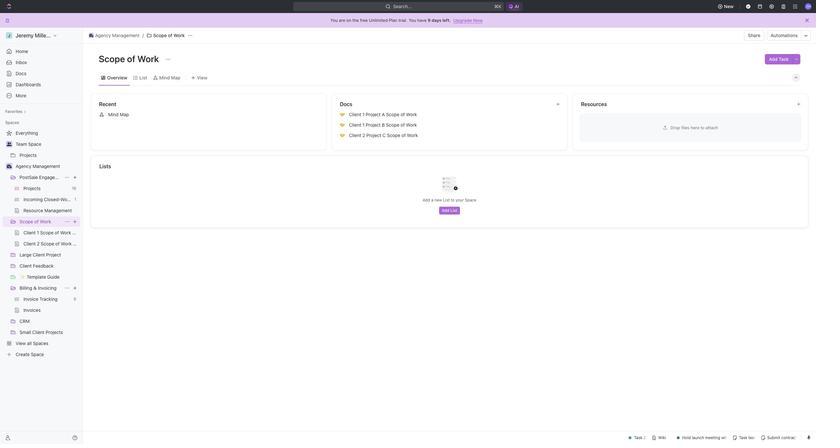 Task type: locate. For each thing, give the bounding box(es) containing it.
client left b
[[349, 122, 361, 128]]

dashboards link
[[3, 79, 80, 90]]

agency management up postsale engagements
[[16, 164, 60, 169]]

0 vertical spatial scope of work link
[[145, 32, 186, 39]]

list right overview
[[139, 75, 147, 80]]

0 vertical spatial 🤝
[[340, 112, 345, 117]]

1 vertical spatial to
[[451, 198, 455, 203]]

b
[[382, 122, 385, 128]]

agency management link up postsale engagements
[[16, 161, 79, 172]]

projects down crm link
[[46, 330, 63, 335]]

✨ template guide
[[20, 274, 60, 280]]

0 horizontal spatial spaces
[[5, 120, 19, 125]]

new button
[[715, 1, 738, 12]]

0 horizontal spatial mind map
[[108, 112, 129, 117]]

mind map down recent
[[108, 112, 129, 117]]

scope right /
[[153, 33, 167, 38]]

scope of work link right /
[[145, 32, 186, 39]]

scope of work down 'resource'
[[20, 219, 51, 224]]

client left c
[[349, 133, 361, 138]]

business time image
[[7, 165, 12, 168]]

free
[[360, 18, 368, 23]]

0 horizontal spatial map
[[120, 112, 129, 117]]

create
[[16, 352, 30, 357]]

large
[[20, 252, 31, 258]]

2 vertical spatial management
[[44, 208, 72, 213]]

workspace
[[54, 33, 81, 38]]

🤝 for client 2 project c scope of work
[[340, 133, 345, 138]]

mind right list link on the top of the page
[[159, 75, 170, 80]]

1 vertical spatial scope of work link
[[20, 217, 62, 227]]

scope of work link down the resource management
[[20, 217, 62, 227]]

client
[[349, 112, 361, 117], [349, 122, 361, 128], [349, 133, 361, 138], [23, 230, 36, 236], [23, 241, 36, 247], [33, 252, 45, 258], [20, 263, 32, 269], [32, 330, 44, 335]]

client for client 2 project c scope of work
[[349, 133, 361, 138]]

0 horizontal spatial view
[[16, 341, 26, 346]]

scope of work
[[153, 33, 185, 38], [99, 53, 161, 64], [20, 219, 51, 224]]

scope up the client 2 scope of work docs
[[40, 230, 53, 236]]

client up large
[[23, 241, 36, 247]]

1 right won at the top left of page
[[74, 197, 76, 202]]

agency management
[[95, 33, 140, 38], [16, 164, 60, 169]]

project for b
[[366, 122, 381, 128]]

projects link down team space "link"
[[20, 150, 79, 161]]

client left a
[[349, 112, 361, 117]]

0 horizontal spatial add
[[423, 198, 430, 203]]

tree
[[3, 128, 84, 360]]

1 vertical spatial spaces
[[33, 341, 48, 346]]

automations
[[771, 33, 798, 38]]

✨
[[20, 274, 25, 280]]

project left a
[[366, 112, 381, 117]]

2 left c
[[362, 133, 365, 138]]

mind map
[[159, 75, 180, 80], [108, 112, 129, 117]]

mind map link
[[158, 73, 180, 82], [96, 109, 324, 120]]

1 horizontal spatial mind map
[[159, 75, 180, 80]]

0 vertical spatial mind map
[[159, 75, 180, 80]]

to right here
[[701, 125, 705, 130]]

1 horizontal spatial view
[[197, 75, 207, 80]]

mind map right list link on the top of the page
[[159, 75, 180, 80]]

1 horizontal spatial you
[[409, 18, 416, 23]]

1 vertical spatial agency management
[[16, 164, 60, 169]]

agency management inside tree
[[16, 164, 60, 169]]

1 vertical spatial add
[[423, 198, 430, 203]]

0 horizontal spatial mind
[[108, 112, 119, 117]]

space right your
[[465, 198, 476, 203]]

2 for project
[[362, 133, 365, 138]]

of down 'resource'
[[34, 219, 39, 224]]

1 vertical spatial 2
[[37, 241, 40, 247]]

j
[[8, 33, 10, 38]]

search...
[[393, 4, 412, 9]]

2 🤝 from the top
[[340, 122, 345, 127]]

view all spaces link
[[3, 338, 79, 349]]

postsale
[[20, 175, 38, 180]]

1 horizontal spatial map
[[171, 75, 180, 80]]

of down client 1 scope of work docs link in the left of the page
[[55, 241, 60, 247]]

1 vertical spatial view
[[16, 341, 26, 346]]

2 horizontal spatial add
[[769, 56, 778, 62]]

1 vertical spatial mind
[[108, 112, 119, 117]]

resource management
[[23, 208, 72, 213]]

1 horizontal spatial agency management
[[95, 33, 140, 38]]

2 vertical spatial add
[[442, 208, 449, 213]]

lists
[[99, 164, 111, 169]]

0 horizontal spatial 2
[[37, 241, 40, 247]]

scope of work right /
[[153, 33, 185, 38]]

management left /
[[112, 33, 140, 38]]

tree containing everything
[[3, 128, 84, 360]]

map
[[171, 75, 180, 80], [120, 112, 129, 117]]

add left task
[[769, 56, 778, 62]]

scope inside the client 2 scope of work docs link
[[41, 241, 54, 247]]

1 up the client 2 scope of work docs
[[37, 230, 39, 236]]

scope down 'resource'
[[20, 219, 33, 224]]

0 vertical spatial mind
[[159, 75, 170, 80]]

overview link
[[106, 73, 127, 82]]

you left the are
[[330, 18, 338, 23]]

feedback
[[33, 263, 54, 269]]

view for view
[[197, 75, 207, 80]]

new
[[434, 198, 442, 203]]

small client projects link
[[20, 327, 79, 338]]

1 vertical spatial mind map
[[108, 112, 129, 117]]

invoice tracking link
[[23, 294, 71, 305]]

1 horizontal spatial list
[[443, 198, 450, 203]]

template
[[27, 274, 46, 280]]

1 vertical spatial agency
[[16, 164, 31, 169]]

agency management link left /
[[87, 32, 141, 39]]

more button
[[3, 91, 80, 101]]

everything
[[16, 130, 38, 136]]

project left b
[[366, 122, 381, 128]]

spaces down small client projects
[[33, 341, 48, 346]]

space for team space
[[28, 141, 41, 147]]

crm
[[20, 319, 30, 324]]

2 inside tree
[[37, 241, 40, 247]]

project down the client 2 scope of work docs link
[[46, 252, 61, 258]]

client 2 project c scope of work
[[349, 133, 418, 138]]

0 vertical spatial map
[[171, 75, 180, 80]]

crm link
[[20, 316, 79, 327]]

2 vertical spatial space
[[31, 352, 44, 357]]

2 up large client project
[[37, 241, 40, 247]]

space inside "link"
[[28, 141, 41, 147]]

3 🤝 from the top
[[340, 133, 345, 138]]

mind
[[159, 75, 170, 80], [108, 112, 119, 117]]

1 you from the left
[[330, 18, 338, 23]]

0 vertical spatial 2
[[362, 133, 365, 138]]

no lists icon. image
[[437, 172, 463, 198]]

agency up postsale
[[16, 164, 31, 169]]

0 horizontal spatial agency
[[16, 164, 31, 169]]

0 horizontal spatial you
[[330, 18, 338, 23]]

0 horizontal spatial agency management
[[16, 164, 60, 169]]

1 left b
[[362, 122, 364, 128]]

0 vertical spatial projects link
[[20, 150, 79, 161]]

client down large
[[20, 263, 32, 269]]

1 vertical spatial space
[[465, 198, 476, 203]]

jm
[[806, 4, 811, 8]]

agency management left /
[[95, 33, 140, 38]]

client inside "link"
[[20, 263, 32, 269]]

client 2 scope of work docs link
[[23, 239, 84, 249]]

view for view all spaces
[[16, 341, 26, 346]]

resource management link
[[23, 206, 79, 216]]

1 vertical spatial list
[[443, 198, 450, 203]]

1 vertical spatial agency management link
[[16, 161, 79, 172]]

2 horizontal spatial list
[[450, 208, 457, 213]]

2 vertical spatial projects
[[46, 330, 63, 335]]

1
[[362, 112, 364, 117], [362, 122, 364, 128], [74, 197, 76, 202], [37, 230, 39, 236]]

agency management link
[[87, 32, 141, 39], [16, 161, 79, 172]]

guide
[[47, 274, 60, 280]]

task
[[779, 56, 789, 62]]

business time image
[[89, 34, 93, 37]]

0 vertical spatial add
[[769, 56, 778, 62]]

invoice
[[23, 296, 38, 302]]

home link
[[3, 46, 80, 57]]

0 vertical spatial space
[[28, 141, 41, 147]]

2 vertical spatial 🤝
[[340, 133, 345, 138]]

1 horizontal spatial to
[[701, 125, 705, 130]]

0 vertical spatial management
[[112, 33, 140, 38]]

agency right business time icon
[[95, 33, 111, 38]]

space
[[28, 141, 41, 147], [465, 198, 476, 203], [31, 352, 44, 357]]

client up client feedback
[[33, 252, 45, 258]]

0 vertical spatial list
[[139, 75, 147, 80]]

0 vertical spatial agency management
[[95, 33, 140, 38]]

1 for client 1 scope of work docs
[[37, 230, 39, 236]]

add a new list to your space
[[423, 198, 476, 203]]

recent
[[99, 101, 116, 107]]

list right new
[[443, 198, 450, 203]]

&
[[33, 285, 37, 291]]

add list button
[[439, 207, 460, 215]]

client 1 scope of work docs
[[23, 230, 83, 236]]

0 horizontal spatial list
[[139, 75, 147, 80]]

client for client feedback
[[20, 263, 32, 269]]

space down view all spaces 'link'
[[31, 352, 44, 357]]

large client project link
[[20, 250, 79, 260]]

spaces inside 'link'
[[33, 341, 48, 346]]

mind down recent
[[108, 112, 119, 117]]

spaces down favorites
[[5, 120, 19, 125]]

1 inside client 1 scope of work docs link
[[37, 230, 39, 236]]

1 vertical spatial projects
[[23, 186, 41, 191]]

scope up "large client project" link
[[41, 241, 54, 247]]

project
[[366, 112, 381, 117], [366, 122, 381, 128], [366, 133, 381, 138], [46, 252, 61, 258]]

team space link
[[16, 139, 79, 150]]

1 horizontal spatial mind
[[159, 75, 170, 80]]

1 horizontal spatial agency management link
[[87, 32, 141, 39]]

engagements
[[39, 175, 68, 180]]

projects up incoming
[[23, 186, 41, 191]]

client 1 scope of work docs link
[[23, 228, 83, 238]]

1 vertical spatial scope of work
[[99, 53, 161, 64]]

✨ template guide link
[[20, 272, 79, 282]]

projects down team space
[[20, 152, 37, 158]]

1 left a
[[362, 112, 364, 117]]

1 for client 1 project a scope of work
[[362, 112, 364, 117]]

of right /
[[168, 33, 172, 38]]

view all spaces
[[16, 341, 48, 346]]

1 horizontal spatial spaces
[[33, 341, 48, 346]]

billing & invoicing link
[[20, 283, 62, 294]]

space down everything link
[[28, 141, 41, 147]]

scope right a
[[386, 112, 399, 117]]

1 horizontal spatial add
[[442, 208, 449, 213]]

closed-
[[44, 197, 60, 202]]

to left your
[[451, 198, 455, 203]]

🤝 for client 1 project a scope of work
[[340, 112, 345, 117]]

management up postsale engagements
[[33, 164, 60, 169]]

1 vertical spatial 🤝
[[340, 122, 345, 127]]

0 horizontal spatial scope of work link
[[20, 217, 62, 227]]

add down 'add a new list to your space'
[[442, 208, 449, 213]]

a
[[431, 198, 433, 203]]

space for create space
[[31, 352, 44, 357]]

project left c
[[366, 133, 381, 138]]

scope of work up overview
[[99, 53, 161, 64]]

0 horizontal spatial agency management link
[[16, 161, 79, 172]]

management down incoming closed-won deals link
[[44, 208, 72, 213]]

scope inside client 1 scope of work docs link
[[40, 230, 53, 236]]

scope right b
[[386, 122, 399, 128]]

0 vertical spatial agency
[[95, 33, 111, 38]]

client down 'resource'
[[23, 230, 36, 236]]

add left a
[[423, 198, 430, 203]]

view inside view all spaces 'link'
[[16, 341, 26, 346]]

2 vertical spatial scope of work
[[20, 219, 51, 224]]

of up the client 2 scope of work docs
[[55, 230, 59, 236]]

drop
[[670, 125, 680, 130]]

invoice tracking
[[23, 296, 58, 302]]

are
[[339, 18, 345, 23]]

you left have
[[409, 18, 416, 23]]

create space
[[16, 352, 44, 357]]

projects link down postsale engagements link
[[23, 183, 69, 194]]

add list
[[442, 208, 457, 213]]

sidebar navigation
[[0, 28, 84, 444]]

list
[[139, 75, 147, 80], [443, 198, 450, 203], [450, 208, 457, 213]]

trial.
[[398, 18, 407, 23]]

list down 'add a new list to your space'
[[450, 208, 457, 213]]

view inside view button
[[197, 75, 207, 80]]

client for client 2 scope of work docs
[[23, 241, 36, 247]]

1 vertical spatial map
[[120, 112, 129, 117]]

small
[[20, 330, 31, 335]]

0 vertical spatial agency management link
[[87, 32, 141, 39]]

2 vertical spatial list
[[450, 208, 457, 213]]

1 🤝 from the top
[[340, 112, 345, 117]]

billing
[[20, 285, 32, 291]]

1 horizontal spatial 2
[[362, 133, 365, 138]]

0 vertical spatial view
[[197, 75, 207, 80]]

2 you from the left
[[409, 18, 416, 23]]

0 vertical spatial scope of work
[[153, 33, 185, 38]]



Task type: vqa. For each thing, say whether or not it's contained in the screenshot.


Task type: describe. For each thing, give the bounding box(es) containing it.
add for add task
[[769, 56, 778, 62]]

inbox link
[[3, 57, 80, 68]]

unlimited
[[369, 18, 388, 23]]

ai button
[[506, 2, 523, 11]]

user group image
[[7, 142, 12, 146]]

⌘k
[[494, 4, 501, 9]]

client feedback
[[20, 263, 54, 269]]

0 vertical spatial to
[[701, 125, 705, 130]]

2 for scope
[[37, 241, 40, 247]]

scope up the overview "link" at the left
[[99, 53, 125, 64]]

view button
[[189, 73, 210, 82]]

6
[[74, 297, 76, 302]]

🤝 for client 1 project b scope of work
[[340, 122, 345, 127]]

incoming closed-won deals link
[[23, 194, 83, 205]]

of right c
[[401, 133, 406, 138]]

your
[[456, 198, 464, 203]]

share
[[748, 33, 760, 38]]

jeremy miller's workspace, , element
[[6, 32, 12, 39]]

add for add a new list to your space
[[423, 198, 430, 203]]

new
[[724, 4, 734, 9]]

plan
[[389, 18, 397, 23]]

deals
[[71, 197, 83, 202]]

agency inside tree
[[16, 164, 31, 169]]

you are on the free unlimited plan trial. you have 9 days left. upgrade now
[[330, 17, 483, 23]]

ai
[[515, 4, 519, 9]]

scope of work inside tree
[[20, 219, 51, 224]]

large client project
[[20, 252, 61, 258]]

jeremy
[[16, 33, 34, 38]]

the
[[352, 18, 359, 23]]

add task
[[769, 56, 789, 62]]

drop files here to attach
[[670, 125, 718, 130]]

add task button
[[765, 54, 793, 65]]

upgrade now link
[[453, 17, 483, 23]]

left.
[[442, 18, 451, 23]]

upgrade
[[453, 17, 472, 23]]

everything link
[[3, 128, 79, 138]]

of right b
[[401, 122, 405, 128]]

client 2 scope of work docs
[[23, 241, 84, 247]]

more
[[16, 93, 26, 98]]

client for client 1 project b scope of work
[[349, 122, 361, 128]]

client 1 project b scope of work
[[349, 122, 417, 128]]

small client projects
[[20, 330, 63, 335]]

invoicing
[[38, 285, 57, 291]]

share button
[[744, 30, 764, 41]]

c
[[382, 133, 386, 138]]

files
[[681, 125, 689, 130]]

miller's
[[35, 33, 52, 38]]

billing & invoicing
[[20, 285, 57, 291]]

postsale engagements link
[[20, 172, 68, 183]]

incoming closed-won deals
[[23, 197, 83, 202]]

all
[[27, 341, 32, 346]]

1 vertical spatial projects link
[[23, 183, 69, 194]]

project inside sidebar navigation
[[46, 252, 61, 258]]

team
[[16, 141, 27, 147]]

0 vertical spatial mind map link
[[158, 73, 180, 82]]

incoming
[[23, 197, 43, 202]]

add for add list
[[442, 208, 449, 213]]

dashboards
[[16, 82, 41, 87]]

9
[[428, 18, 431, 23]]

resources
[[581, 101, 607, 107]]

scope right c
[[387, 133, 400, 138]]

postsale engagements
[[20, 175, 68, 180]]

list inside button
[[450, 208, 457, 213]]

on
[[346, 18, 351, 23]]

home
[[16, 49, 28, 54]]

favorites
[[5, 109, 22, 114]]

client for client 1 project a scope of work
[[349, 112, 361, 117]]

jm button
[[803, 1, 813, 12]]

have
[[417, 18, 427, 23]]

client for client 1 scope of work docs
[[23, 230, 36, 236]]

1 vertical spatial mind map link
[[96, 109, 324, 120]]

1 vertical spatial management
[[33, 164, 60, 169]]

overview
[[107, 75, 127, 80]]

16
[[72, 186, 76, 191]]

0 vertical spatial projects
[[20, 152, 37, 158]]

automations button
[[767, 31, 801, 40]]

docs link
[[3, 68, 80, 79]]

invoices
[[23, 308, 41, 313]]

1 for client 1 project b scope of work
[[362, 122, 364, 128]]

resource
[[23, 208, 43, 213]]

resources button
[[581, 100, 791, 108]]

create space link
[[3, 350, 79, 360]]

agency management link inside tree
[[16, 161, 79, 172]]

1 horizontal spatial agency
[[95, 33, 111, 38]]

now
[[473, 17, 483, 23]]

tree inside sidebar navigation
[[3, 128, 84, 360]]

project for c
[[366, 133, 381, 138]]

of up overview
[[127, 53, 135, 64]]

jeremy miller's workspace
[[16, 33, 81, 38]]

1 horizontal spatial scope of work link
[[145, 32, 186, 39]]

of right a
[[401, 112, 405, 117]]

/
[[142, 33, 144, 38]]

inbox
[[16, 60, 27, 65]]

list link
[[138, 73, 147, 82]]

client up view all spaces 'link'
[[32, 330, 44, 335]]

0 vertical spatial spaces
[[5, 120, 19, 125]]

client feedback link
[[20, 261, 79, 271]]

0 horizontal spatial to
[[451, 198, 455, 203]]

team space
[[16, 141, 41, 147]]

tracking
[[39, 296, 58, 302]]

client 1 project a scope of work
[[349, 112, 417, 117]]

lists button
[[99, 163, 800, 170]]

project for a
[[366, 112, 381, 117]]



